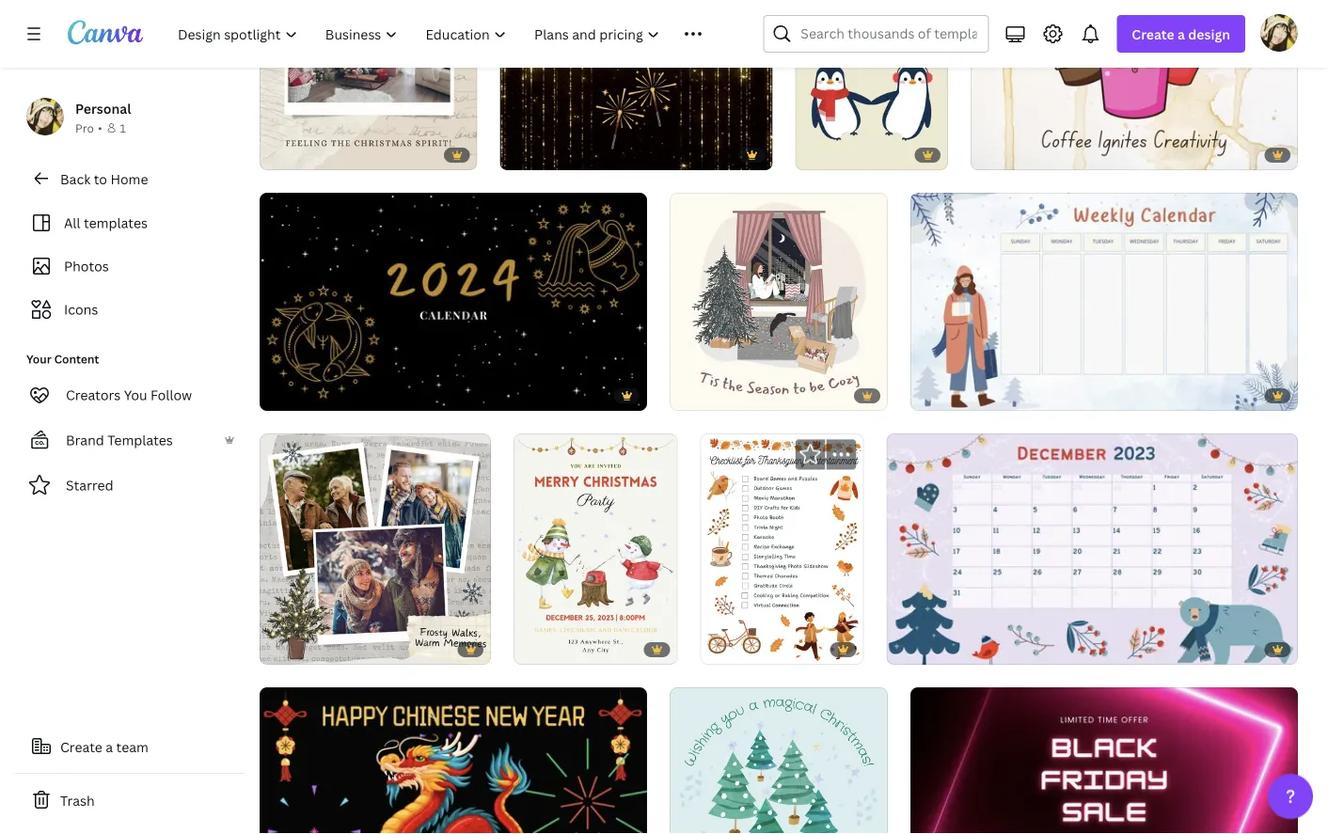 Task type: describe. For each thing, give the bounding box(es) containing it.
starred link
[[15, 467, 245, 504]]

icons
[[64, 301, 98, 319]]

creators
[[66, 386, 121, 404]]

your content
[[26, 351, 99, 367]]

back
[[60, 170, 91, 188]]

create a design
[[1132, 25, 1231, 43]]

all templates
[[64, 214, 148, 232]]

icons link
[[26, 292, 233, 327]]

to
[[94, 170, 107, 188]]

pro •
[[75, 120, 102, 135]]

design
[[1189, 25, 1231, 43]]

follow
[[151, 386, 192, 404]]

•
[[98, 120, 102, 135]]

trash link
[[15, 782, 245, 820]]

a for design
[[1178, 25, 1186, 43]]

all
[[64, 214, 80, 232]]

create a team button
[[15, 728, 245, 766]]

templates
[[84, 214, 148, 232]]

team
[[116, 738, 149, 756]]

photos
[[64, 257, 109, 275]]

trash
[[60, 792, 95, 810]]

stephanie aranda image
[[1261, 14, 1299, 52]]

create a design button
[[1117, 15, 1246, 53]]

create for create a design
[[1132, 25, 1175, 43]]

your
[[26, 351, 52, 367]]

personal
[[75, 99, 131, 117]]

creators you follow link
[[15, 376, 245, 414]]

you
[[124, 386, 147, 404]]

back to home link
[[15, 160, 245, 198]]



Task type: locate. For each thing, give the bounding box(es) containing it.
top level navigation element
[[166, 15, 718, 53], [166, 15, 718, 53]]

photos link
[[26, 248, 233, 284]]

pro
[[75, 120, 94, 135]]

content
[[54, 351, 99, 367]]

brand templates
[[66, 431, 173, 449]]

a left team on the left bottom of page
[[106, 738, 113, 756]]

create for create a team
[[60, 738, 102, 756]]

1 horizontal spatial create
[[1132, 25, 1175, 43]]

1 horizontal spatial a
[[1178, 25, 1186, 43]]

create a team
[[60, 738, 149, 756]]

1
[[120, 120, 126, 135]]

create
[[1132, 25, 1175, 43], [60, 738, 102, 756]]

1 vertical spatial create
[[60, 738, 102, 756]]

0 horizontal spatial create
[[60, 738, 102, 756]]

a for team
[[106, 738, 113, 756]]

create left team on the left bottom of page
[[60, 738, 102, 756]]

a inside dropdown button
[[1178, 25, 1186, 43]]

a left design
[[1178, 25, 1186, 43]]

0 vertical spatial create
[[1132, 25, 1175, 43]]

home
[[110, 170, 148, 188]]

a inside 'button'
[[106, 738, 113, 756]]

create left design
[[1132, 25, 1175, 43]]

create inside create a design dropdown button
[[1132, 25, 1175, 43]]

creators you follow
[[66, 386, 192, 404]]

1 vertical spatial a
[[106, 738, 113, 756]]

0 horizontal spatial a
[[106, 738, 113, 756]]

Search search field
[[801, 16, 977, 52]]

all templates link
[[26, 205, 233, 241]]

0 vertical spatial a
[[1178, 25, 1186, 43]]

a
[[1178, 25, 1186, 43], [106, 738, 113, 756]]

templates
[[107, 431, 173, 449]]

brand
[[66, 431, 104, 449]]

None search field
[[763, 15, 989, 53]]

starred
[[66, 477, 113, 494]]

back to home
[[60, 170, 148, 188]]

brand templates link
[[15, 422, 245, 459]]

group
[[260, 0, 478, 170], [500, 0, 773, 170], [795, 0, 949, 170], [971, 0, 1298, 170], [260, 185, 647, 411], [670, 185, 888, 411], [911, 185, 1298, 411], [260, 426, 491, 665], [514, 426, 678, 665], [887, 426, 1298, 665], [700, 426, 864, 665], [260, 680, 647, 835], [670, 680, 888, 835], [911, 680, 1298, 835]]

create inside create a team 'button'
[[60, 738, 102, 756]]



Task type: vqa. For each thing, say whether or not it's contained in the screenshot.
topmost the contacts
no



